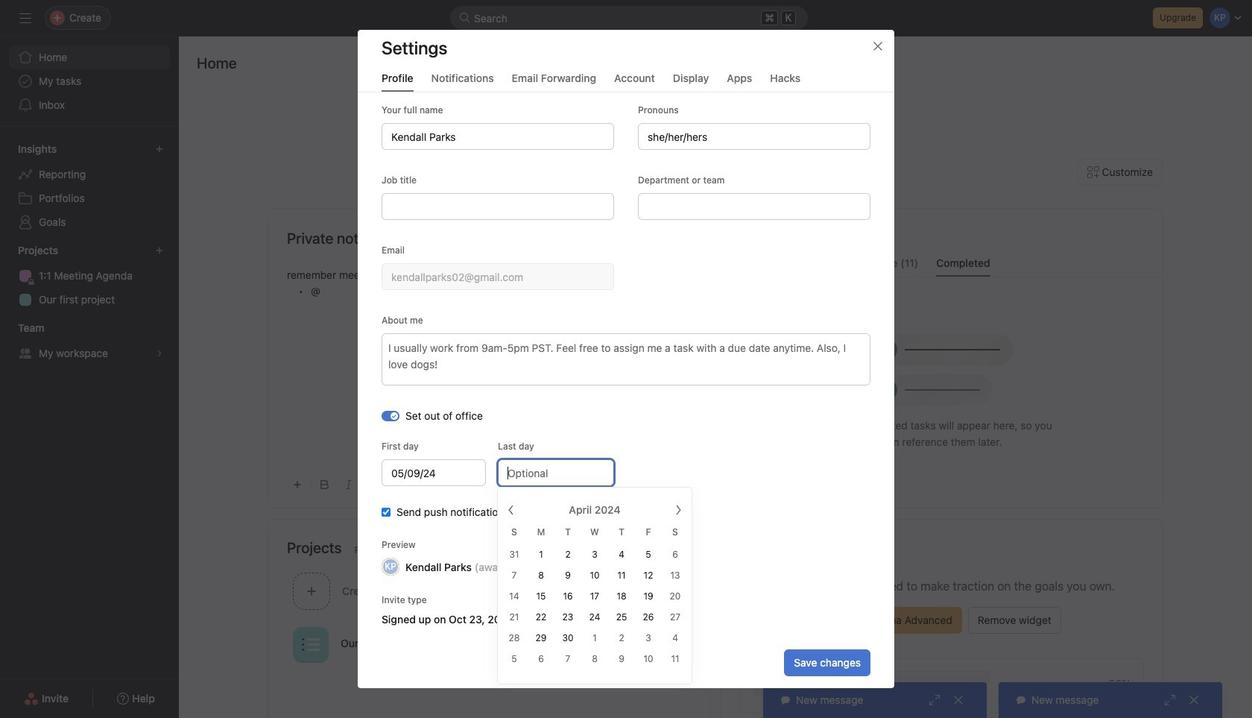 Task type: describe. For each thing, give the bounding box(es) containing it.
insights element
[[0, 136, 179, 237]]

hide sidebar image
[[19, 12, 31, 24]]

global element
[[0, 37, 179, 126]]

expand new message image
[[929, 694, 941, 706]]

close image for expand new message image
[[1189, 694, 1200, 706]]

link image
[[535, 480, 544, 489]]

list image
[[302, 636, 320, 654]]

people image
[[504, 582, 522, 600]]

next month image
[[673, 504, 684, 516]]

projects element
[[0, 237, 179, 315]]

0 horizontal spatial close image
[[872, 40, 884, 52]]



Task type: locate. For each thing, give the bounding box(es) containing it.
close image
[[872, 40, 884, 52], [953, 694, 965, 706], [1189, 694, 1200, 706]]

Third-person pronouns (e.g. she/her/hers) text field
[[638, 123, 871, 150]]

code image
[[416, 480, 425, 489]]

None checkbox
[[382, 508, 391, 517]]

2 horizontal spatial close image
[[1189, 694, 1200, 706]]

decrease list indent image
[[488, 480, 497, 489]]

1 horizontal spatial close image
[[953, 694, 965, 706]]

expand new message image
[[1165, 694, 1177, 706]]

None text field
[[382, 123, 614, 150], [638, 193, 871, 220], [382, 123, 614, 150], [638, 193, 871, 220]]

toolbar
[[287, 467, 691, 501]]

teams element
[[0, 315, 179, 368]]

None text field
[[382, 193, 614, 220], [382, 263, 614, 290], [382, 459, 486, 486], [382, 193, 614, 220], [382, 263, 614, 290], [382, 459, 486, 486]]

prominent image
[[459, 12, 471, 24]]

italics image
[[344, 480, 353, 489]]

increase list indent image
[[511, 480, 520, 489]]

close image for expand new message icon
[[953, 694, 965, 706]]

bulleted list image
[[440, 480, 449, 489]]

Optional text field
[[498, 459, 614, 486]]

numbered list image
[[464, 480, 473, 489]]

document
[[287, 267, 691, 462]]

at mention image
[[585, 479, 597, 491]]

bold image
[[321, 480, 330, 489]]

I usually work from 9am-5pm PST. Feel free to assign me a task with a due date anytime. Also, I love dogs! text field
[[382, 333, 871, 385]]

previous month image
[[506, 504, 517, 516]]

strikethrough image
[[392, 480, 401, 489]]

switch
[[382, 410, 400, 421]]



Task type: vqa. For each thing, say whether or not it's contained in the screenshot.
"calendar" icon
no



